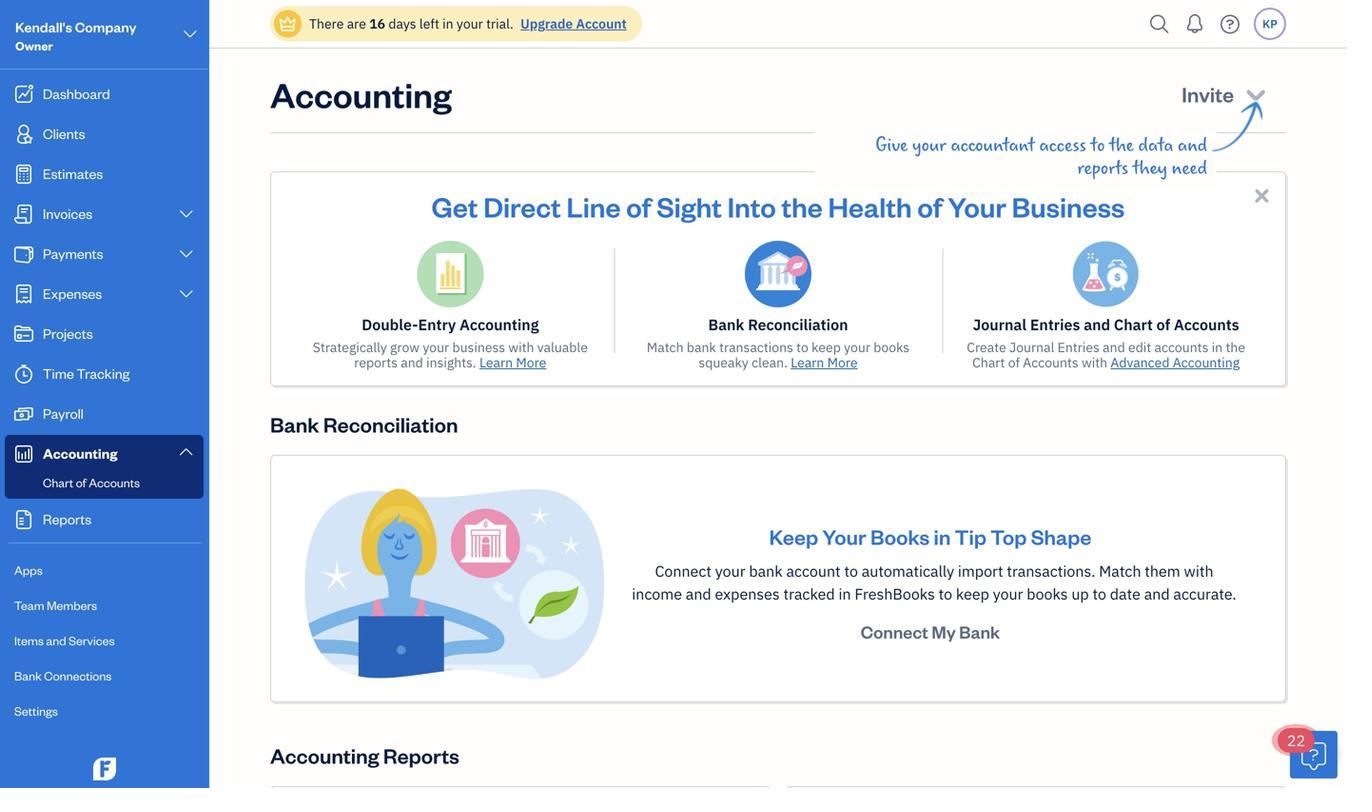 Task type: describe. For each thing, give the bounding box(es) containing it.
kendall's
[[15, 18, 72, 36]]

timer image
[[12, 365, 35, 384]]

chevrondown image
[[1243, 81, 1270, 108]]

grow
[[390, 338, 420, 356]]

services
[[69, 632, 115, 648]]

valuable
[[538, 338, 588, 356]]

estimates
[[43, 164, 103, 182]]

of right line
[[627, 188, 651, 224]]

payments link
[[5, 235, 204, 273]]

double-entry accounting image
[[417, 241, 484, 307]]

bank down strategically
[[270, 411, 319, 438]]

connect your bank account to automatically import transactions. match them with income and expenses tracked in freshbooks to keep your books up to date and accurate.
[[632, 561, 1237, 604]]

books inside connect your bank account to automatically import transactions. match them with income and expenses tracked in freshbooks to keep your books up to date and accurate.
[[1027, 584, 1068, 604]]

strategically grow your business with valuable reports and insights.
[[313, 338, 588, 371]]

your inside match bank transactions to keep your books squeaky clean.
[[844, 338, 871, 356]]

bank inside match bank transactions to keep your books squeaky clean.
[[687, 338, 717, 356]]

bank inside connect your bank account to automatically import transactions. match them with income and expenses tracked in freshbooks to keep your books up to date and accurate.
[[749, 561, 783, 581]]

0 horizontal spatial bank reconciliation
[[270, 411, 458, 438]]

chart inside main element
[[43, 474, 73, 490]]

sight
[[657, 188, 722, 224]]

shape
[[1032, 523, 1092, 550]]

reports inside main element
[[43, 510, 92, 528]]

time tracking
[[43, 364, 130, 382]]

automatically
[[862, 561, 955, 581]]

in left tip
[[934, 523, 951, 550]]

chart image
[[12, 445, 35, 464]]

freshbooks
[[855, 584, 936, 604]]

trial.
[[486, 15, 514, 32]]

get direct line of sight into the health of your business
[[432, 188, 1125, 224]]

projects
[[43, 324, 93, 342]]

my
[[932, 621, 956, 643]]

invoices link
[[5, 195, 204, 233]]

accounts
[[1155, 338, 1209, 356]]

bank inside main element
[[14, 668, 42, 683]]

transactions
[[720, 338, 794, 356]]

with inside connect your bank account to automatically import transactions. match them with income and expenses tracked in freshbooks to keep your books up to date and accurate.
[[1185, 561, 1214, 581]]

your inside give your accountant access to the data and reports they need
[[913, 135, 947, 156]]

up
[[1072, 584, 1090, 604]]

income
[[632, 584, 682, 604]]

insights.
[[426, 354, 477, 371]]

kendall's company owner
[[15, 18, 137, 53]]

books
[[871, 523, 930, 550]]

chevron large down image for expenses
[[178, 287, 195, 302]]

create
[[967, 338, 1007, 356]]

tracking
[[77, 364, 130, 382]]

team members link
[[5, 589, 204, 622]]

0 vertical spatial chart
[[1115, 315, 1154, 335]]

chevron large down image for accounting
[[178, 444, 195, 459]]

transactions.
[[1007, 561, 1096, 581]]

the inside create journal entries and edit accounts in the chart of accounts with
[[1226, 338, 1246, 356]]

strategically
[[313, 338, 387, 356]]

0 vertical spatial accounts
[[1175, 315, 1240, 335]]

main element
[[0, 0, 257, 788]]

connect my bank button
[[844, 613, 1018, 651]]

clients link
[[5, 115, 204, 153]]

there are 16 days left in your trial. upgrade account
[[309, 15, 627, 32]]

journal inside create journal entries and edit accounts in the chart of accounts with
[[1010, 338, 1055, 356]]

upgrade
[[521, 15, 573, 32]]

accounting inside accounting 'link'
[[43, 444, 118, 462]]

tracked
[[784, 584, 835, 604]]

accurate.
[[1174, 584, 1237, 604]]

access
[[1040, 135, 1087, 156]]

report image
[[12, 510, 35, 529]]

line
[[567, 188, 621, 224]]

and inside give your accountant access to the data and reports they need
[[1178, 135, 1208, 156]]

there
[[309, 15, 344, 32]]

double-entry accounting
[[362, 315, 539, 335]]

account
[[576, 15, 627, 32]]

them
[[1145, 561, 1181, 581]]

create journal entries and edit accounts in the chart of accounts with
[[967, 338, 1246, 371]]

give your accountant access to the data and reports they need
[[876, 135, 1208, 179]]

keep your books in tip top shape
[[770, 523, 1092, 550]]

estimate image
[[12, 165, 35, 184]]

clients
[[43, 124, 85, 142]]

settings
[[14, 703, 58, 719]]

chart of accounts
[[43, 474, 140, 490]]

date
[[1111, 584, 1141, 604]]

double-
[[362, 315, 418, 335]]

reports inside give your accountant access to the data and reports they need
[[1078, 158, 1129, 179]]

into
[[728, 188, 777, 224]]

are
[[347, 15, 366, 32]]

project image
[[12, 325, 35, 344]]

top
[[991, 523, 1027, 550]]

reports link
[[5, 501, 204, 539]]

accountant
[[951, 135, 1035, 156]]

bank inside 'button'
[[960, 621, 1001, 643]]

keep inside match bank transactions to keep your books squeaky clean.
[[812, 338, 841, 356]]

data
[[1139, 135, 1174, 156]]

expenses
[[715, 584, 780, 604]]

items
[[14, 632, 44, 648]]

your inside strategically grow your business with valuable reports and insights.
[[423, 338, 449, 356]]

left
[[420, 15, 440, 32]]

crown image
[[278, 14, 298, 34]]

1 vertical spatial reconciliation
[[324, 411, 458, 438]]

chevron large down image for invoices
[[178, 207, 195, 222]]

0 horizontal spatial your
[[823, 523, 867, 550]]

upgrade account link
[[517, 15, 627, 32]]

they
[[1133, 158, 1168, 179]]

advanced accounting
[[1111, 354, 1240, 371]]

learn more for bank reconciliation
[[791, 354, 858, 371]]

company
[[75, 18, 137, 36]]

notifications image
[[1180, 5, 1211, 43]]

need
[[1172, 158, 1208, 179]]

bank connections link
[[5, 660, 204, 693]]

accounting reports
[[270, 742, 460, 769]]

0 horizontal spatial the
[[782, 188, 823, 224]]

connect for my
[[861, 621, 929, 643]]

and inside strategically grow your business with valuable reports and insights.
[[401, 354, 423, 371]]

payroll
[[43, 404, 84, 422]]

learn for reconciliation
[[791, 354, 825, 371]]

direct
[[484, 188, 561, 224]]

match inside connect your bank account to automatically import transactions. match them with income and expenses tracked in freshbooks to keep your books up to date and accurate.
[[1100, 561, 1142, 581]]

health
[[829, 188, 912, 224]]

expenses
[[43, 284, 102, 302]]

of inside create journal entries and edit accounts in the chart of accounts with
[[1009, 354, 1020, 371]]

in inside create journal entries and edit accounts in the chart of accounts with
[[1212, 338, 1223, 356]]

time
[[43, 364, 74, 382]]

payment image
[[12, 245, 35, 264]]

0 vertical spatial chevron large down image
[[181, 23, 199, 46]]

import
[[958, 561, 1004, 581]]

team members
[[14, 597, 97, 613]]

chart inside create journal entries and edit accounts in the chart of accounts with
[[973, 354, 1006, 371]]

items and services link
[[5, 624, 204, 658]]

to right account
[[845, 561, 859, 581]]

business
[[1012, 188, 1125, 224]]

connect for your
[[655, 561, 712, 581]]

tip
[[955, 523, 987, 550]]



Task type: vqa. For each thing, say whether or not it's contained in the screenshot.
first End from right
no



Task type: locate. For each thing, give the bounding box(es) containing it.
your
[[457, 15, 483, 32], [913, 135, 947, 156], [423, 338, 449, 356], [844, 338, 871, 356], [716, 561, 746, 581], [993, 584, 1024, 604]]

freshbooks image
[[89, 758, 120, 781]]

1 horizontal spatial bank
[[749, 561, 783, 581]]

books inside match bank transactions to keep your books squeaky clean.
[[874, 338, 910, 356]]

0 vertical spatial your
[[948, 188, 1007, 224]]

to right up
[[1093, 584, 1107, 604]]

1 horizontal spatial with
[[1082, 354, 1108, 371]]

1 vertical spatial your
[[823, 523, 867, 550]]

reports
[[43, 510, 92, 528], [383, 742, 460, 769]]

connect my bank
[[861, 621, 1001, 643]]

0 horizontal spatial reports
[[354, 354, 398, 371]]

and inside create journal entries and edit accounts in the chart of accounts with
[[1103, 338, 1126, 356]]

payroll link
[[5, 395, 204, 433]]

1 horizontal spatial the
[[1110, 135, 1135, 156]]

settings link
[[5, 695, 204, 728]]

connect inside connect your bank account to automatically import transactions. match them with income and expenses tracked in freshbooks to keep your books up to date and accurate.
[[655, 561, 712, 581]]

go to help image
[[1215, 10, 1246, 39]]

0 horizontal spatial learn more
[[480, 354, 547, 371]]

estimates link
[[5, 155, 204, 193]]

in right accounts on the top of page
[[1212, 338, 1223, 356]]

connect inside 'button'
[[861, 621, 929, 643]]

and right income on the bottom
[[686, 584, 712, 604]]

and down the journal entries and chart of accounts
[[1103, 338, 1126, 356]]

accounts inside create journal entries and edit accounts in the chart of accounts with
[[1024, 354, 1079, 371]]

learn right insights.
[[480, 354, 513, 371]]

invite
[[1182, 80, 1235, 108]]

match up date
[[1100, 561, 1142, 581]]

1 horizontal spatial more
[[828, 354, 858, 371]]

to up my
[[939, 584, 953, 604]]

chart
[[1115, 315, 1154, 335], [973, 354, 1006, 371], [43, 474, 73, 490]]

entries
[[1031, 315, 1081, 335], [1058, 338, 1100, 356]]

give
[[876, 135, 908, 156]]

2 horizontal spatial accounts
[[1175, 315, 1240, 335]]

1 vertical spatial keep
[[957, 584, 990, 604]]

1 vertical spatial match
[[1100, 561, 1142, 581]]

learn more
[[480, 354, 547, 371], [791, 354, 858, 371]]

payments
[[43, 244, 103, 262]]

1 chevron large down image from the top
[[178, 247, 195, 262]]

projects link
[[5, 315, 204, 353]]

0 vertical spatial bank reconciliation
[[709, 315, 849, 335]]

0 vertical spatial entries
[[1031, 315, 1081, 335]]

and
[[1178, 135, 1208, 156], [1084, 315, 1111, 335], [1103, 338, 1126, 356], [401, 354, 423, 371], [686, 584, 712, 604], [1145, 584, 1170, 604], [46, 632, 66, 648]]

accounts up accounts on the top of page
[[1175, 315, 1240, 335]]

journal right create
[[1010, 338, 1055, 356]]

1 vertical spatial bank reconciliation
[[270, 411, 458, 438]]

in right "tracked"
[[839, 584, 851, 604]]

2 horizontal spatial the
[[1226, 338, 1246, 356]]

and up create journal entries and edit accounts in the chart of accounts with
[[1084, 315, 1111, 335]]

0 vertical spatial books
[[874, 338, 910, 356]]

match inside match bank transactions to keep your books squeaky clean.
[[647, 338, 684, 356]]

reports inside strategically grow your business with valuable reports and insights.
[[354, 354, 398, 371]]

more for double-entry accounting
[[516, 354, 547, 371]]

entries up create journal entries and edit accounts in the chart of accounts with
[[1031, 315, 1081, 335]]

close image
[[1252, 185, 1274, 207]]

more right 'clean.'
[[828, 354, 858, 371]]

the
[[1110, 135, 1135, 156], [782, 188, 823, 224], [1226, 338, 1246, 356]]

with left the "valuable"
[[509, 338, 534, 356]]

invoices
[[43, 204, 93, 222]]

more
[[516, 354, 547, 371], [828, 354, 858, 371]]

1 horizontal spatial keep
[[957, 584, 990, 604]]

entry
[[418, 315, 456, 335]]

learn more right insights.
[[480, 354, 547, 371]]

with down the journal entries and chart of accounts
[[1082, 354, 1108, 371]]

0 horizontal spatial reports
[[43, 510, 92, 528]]

1 vertical spatial chevron large down image
[[178, 207, 195, 222]]

the right into
[[782, 188, 823, 224]]

your up expenses
[[716, 561, 746, 581]]

invite button
[[1165, 71, 1287, 117]]

journal entries and chart of accounts image
[[1073, 241, 1140, 307]]

connections
[[44, 668, 112, 683]]

0 horizontal spatial with
[[509, 338, 534, 356]]

0 horizontal spatial match
[[647, 338, 684, 356]]

bank right my
[[960, 621, 1001, 643]]

1 vertical spatial reports
[[354, 354, 398, 371]]

0 vertical spatial keep
[[812, 338, 841, 356]]

your left trial.
[[457, 15, 483, 32]]

of right health
[[918, 188, 943, 224]]

and up need
[[1178, 135, 1208, 156]]

to inside give your accountant access to the data and reports they need
[[1091, 135, 1106, 156]]

2 learn more from the left
[[791, 354, 858, 371]]

chevron large down image up 'chart of accounts' link
[[178, 444, 195, 459]]

learn right 'clean.'
[[791, 354, 825, 371]]

reports down access
[[1078, 158, 1129, 179]]

connect down the freshbooks
[[861, 621, 929, 643]]

1 learn more from the left
[[480, 354, 547, 371]]

your down the accountant on the right top of the page
[[948, 188, 1007, 224]]

chart of accounts link
[[9, 471, 200, 494]]

bank up transactions
[[709, 315, 745, 335]]

chevron large down image inside invoices link
[[178, 207, 195, 222]]

the left data
[[1110, 135, 1135, 156]]

chevron large down image
[[178, 247, 195, 262], [178, 444, 195, 459]]

books left create
[[874, 338, 910, 356]]

kp button
[[1255, 8, 1287, 40]]

in right the left
[[443, 15, 454, 32]]

get
[[432, 188, 478, 224]]

0 horizontal spatial more
[[516, 354, 547, 371]]

entries down the journal entries and chart of accounts
[[1058, 338, 1100, 356]]

resource center badge image
[[1291, 731, 1338, 779]]

1 vertical spatial books
[[1027, 584, 1068, 604]]

money image
[[12, 405, 35, 424]]

expenses link
[[5, 275, 204, 313]]

2 vertical spatial chevron large down image
[[178, 287, 195, 302]]

1 vertical spatial chart
[[973, 354, 1006, 371]]

apps link
[[5, 554, 204, 587]]

match
[[647, 338, 684, 356], [1100, 561, 1142, 581]]

chevron large down image
[[181, 23, 199, 46], [178, 207, 195, 222], [178, 287, 195, 302]]

of inside main element
[[76, 474, 86, 490]]

2 more from the left
[[828, 354, 858, 371]]

learn more for double-entry accounting
[[480, 354, 547, 371]]

0 vertical spatial reconciliation
[[748, 315, 849, 335]]

chevron large down image right company at the top of the page
[[181, 23, 199, 46]]

1 vertical spatial entries
[[1058, 338, 1100, 356]]

members
[[47, 597, 97, 613]]

accounting link
[[5, 435, 204, 471]]

of right create
[[1009, 354, 1020, 371]]

0 vertical spatial the
[[1110, 135, 1135, 156]]

chevron large down image inside payments link
[[178, 247, 195, 262]]

advanced
[[1111, 354, 1170, 371]]

your down the import
[[993, 584, 1024, 604]]

dashboard image
[[12, 85, 35, 104]]

0 vertical spatial match
[[647, 338, 684, 356]]

of
[[627, 188, 651, 224], [918, 188, 943, 224], [1157, 315, 1171, 335], [1009, 354, 1020, 371], [76, 474, 86, 490]]

reports down double-
[[354, 354, 398, 371]]

dashboard link
[[5, 75, 204, 113]]

in inside connect your bank account to automatically import transactions. match them with income and expenses tracked in freshbooks to keep your books up to date and accurate.
[[839, 584, 851, 604]]

bank
[[709, 315, 745, 335], [270, 411, 319, 438], [960, 621, 1001, 643], [14, 668, 42, 683]]

reports
[[1078, 158, 1129, 179], [354, 354, 398, 371]]

1 horizontal spatial chart
[[973, 354, 1006, 371]]

with inside create journal entries and edit accounts in the chart of accounts with
[[1082, 354, 1108, 371]]

1 horizontal spatial reports
[[1078, 158, 1129, 179]]

0 vertical spatial journal
[[973, 315, 1027, 335]]

1 more from the left
[[516, 354, 547, 371]]

bank reconciliation down strategically
[[270, 411, 458, 438]]

keep
[[812, 338, 841, 356], [957, 584, 990, 604]]

learn
[[480, 354, 513, 371], [791, 354, 825, 371]]

accounts
[[1175, 315, 1240, 335], [1024, 354, 1079, 371], [89, 474, 140, 490]]

bank left transactions
[[687, 338, 717, 356]]

bank reconciliation image
[[745, 241, 812, 307]]

keep
[[770, 523, 819, 550]]

0 horizontal spatial connect
[[655, 561, 712, 581]]

1 horizontal spatial reports
[[383, 742, 460, 769]]

entries inside create journal entries and edit accounts in the chart of accounts with
[[1058, 338, 1100, 356]]

22
[[1288, 731, 1306, 751]]

22 button
[[1278, 728, 1338, 779]]

2 horizontal spatial with
[[1185, 561, 1214, 581]]

your down the entry
[[423, 338, 449, 356]]

1 vertical spatial reports
[[383, 742, 460, 769]]

0 vertical spatial reports
[[1078, 158, 1129, 179]]

bank reconciliation
[[709, 315, 849, 335], [270, 411, 458, 438]]

items and services
[[14, 632, 115, 648]]

accounts down accounting 'link'
[[89, 474, 140, 490]]

reconciliation down grow
[[324, 411, 458, 438]]

your right 'clean.'
[[844, 338, 871, 356]]

squeaky
[[699, 354, 749, 371]]

time tracking link
[[5, 355, 204, 393]]

1 horizontal spatial match
[[1100, 561, 1142, 581]]

2 vertical spatial accounts
[[89, 474, 140, 490]]

1 horizontal spatial your
[[948, 188, 1007, 224]]

2 chevron large down image from the top
[[178, 444, 195, 459]]

your up account
[[823, 523, 867, 550]]

1 horizontal spatial learn
[[791, 354, 825, 371]]

bank reconciliation up match bank transactions to keep your books squeaky clean.
[[709, 315, 849, 335]]

match bank transactions to keep your books squeaky clean.
[[647, 338, 910, 371]]

and left insights.
[[401, 354, 423, 371]]

more right business
[[516, 354, 547, 371]]

of down accounting 'link'
[[76, 474, 86, 490]]

learn for entry
[[480, 354, 513, 371]]

1 vertical spatial chevron large down image
[[178, 444, 195, 459]]

connect your bank account to begin matching your bank transactions image
[[302, 486, 606, 681]]

dashboard
[[43, 84, 110, 102]]

to inside match bank transactions to keep your books squeaky clean.
[[797, 338, 809, 356]]

search image
[[1145, 10, 1176, 39]]

1 horizontal spatial learn more
[[791, 354, 858, 371]]

journal up create
[[973, 315, 1027, 335]]

1 vertical spatial bank
[[749, 561, 783, 581]]

expense image
[[12, 285, 35, 304]]

edit
[[1129, 338, 1152, 356]]

1 vertical spatial the
[[782, 188, 823, 224]]

of up accounts on the top of page
[[1157, 315, 1171, 335]]

with up accurate.
[[1185, 561, 1214, 581]]

1 vertical spatial connect
[[861, 621, 929, 643]]

team
[[14, 597, 44, 613]]

and right items
[[46, 632, 66, 648]]

bank down items
[[14, 668, 42, 683]]

1 learn from the left
[[480, 354, 513, 371]]

to right access
[[1091, 135, 1106, 156]]

1 horizontal spatial bank reconciliation
[[709, 315, 849, 335]]

1 horizontal spatial reconciliation
[[748, 315, 849, 335]]

chevron large down image inside accounting 'link'
[[178, 444, 195, 459]]

the inside give your accountant access to the data and reports they need
[[1110, 135, 1135, 156]]

accounting
[[270, 71, 452, 117], [460, 315, 539, 335], [1173, 354, 1240, 371], [43, 444, 118, 462], [270, 742, 379, 769]]

account
[[787, 561, 841, 581]]

match left squeaky
[[647, 338, 684, 356]]

0 horizontal spatial bank
[[687, 338, 717, 356]]

chevron large down image up "expenses" link
[[178, 247, 195, 262]]

0 vertical spatial reports
[[43, 510, 92, 528]]

0 horizontal spatial books
[[874, 338, 910, 356]]

owner
[[15, 38, 53, 53]]

the right accounts on the top of page
[[1226, 338, 1246, 356]]

connect up income on the bottom
[[655, 561, 712, 581]]

your right give
[[913, 135, 947, 156]]

0 horizontal spatial chart
[[43, 474, 73, 490]]

1 horizontal spatial connect
[[861, 621, 929, 643]]

learn more right 'clean.'
[[791, 354, 858, 371]]

more for bank reconciliation
[[828, 354, 858, 371]]

accounts inside main element
[[89, 474, 140, 490]]

keep inside connect your bank account to automatically import transactions. match them with income and expenses tracked in freshbooks to keep your books up to date and accurate.
[[957, 584, 990, 604]]

0 vertical spatial bank
[[687, 338, 717, 356]]

kp
[[1263, 16, 1278, 31]]

books down the transactions.
[[1027, 584, 1068, 604]]

client image
[[12, 125, 35, 144]]

keep down the import
[[957, 584, 990, 604]]

1 horizontal spatial books
[[1027, 584, 1068, 604]]

chevron large down image up projects link
[[178, 287, 195, 302]]

bank up expenses
[[749, 561, 783, 581]]

connect
[[655, 561, 712, 581], [861, 621, 929, 643]]

0 vertical spatial connect
[[655, 561, 712, 581]]

1 vertical spatial journal
[[1010, 338, 1055, 356]]

0 horizontal spatial keep
[[812, 338, 841, 356]]

journal
[[973, 315, 1027, 335], [1010, 338, 1055, 356]]

2 learn from the left
[[791, 354, 825, 371]]

apps
[[14, 562, 43, 578]]

bank connections
[[14, 668, 112, 683]]

2 vertical spatial the
[[1226, 338, 1246, 356]]

0 horizontal spatial reconciliation
[[324, 411, 458, 438]]

2 vertical spatial chart
[[43, 474, 73, 490]]

chevron large down image up payments link
[[178, 207, 195, 222]]

1 horizontal spatial accounts
[[1024, 354, 1079, 371]]

and inside items and services link
[[46, 632, 66, 648]]

2 horizontal spatial chart
[[1115, 315, 1154, 335]]

reconciliation up match bank transactions to keep your books squeaky clean.
[[748, 315, 849, 335]]

keep right 'clean.'
[[812, 338, 841, 356]]

and down them
[[1145, 584, 1170, 604]]

0 horizontal spatial accounts
[[89, 474, 140, 490]]

0 vertical spatial chevron large down image
[[178, 247, 195, 262]]

with inside strategically grow your business with valuable reports and insights.
[[509, 338, 534, 356]]

0 horizontal spatial learn
[[480, 354, 513, 371]]

1 vertical spatial accounts
[[1024, 354, 1079, 371]]

chevron large down image for payments
[[178, 247, 195, 262]]

invoice image
[[12, 205, 35, 224]]

accounts right create
[[1024, 354, 1079, 371]]

to right 'clean.'
[[797, 338, 809, 356]]

16
[[370, 15, 386, 32]]



